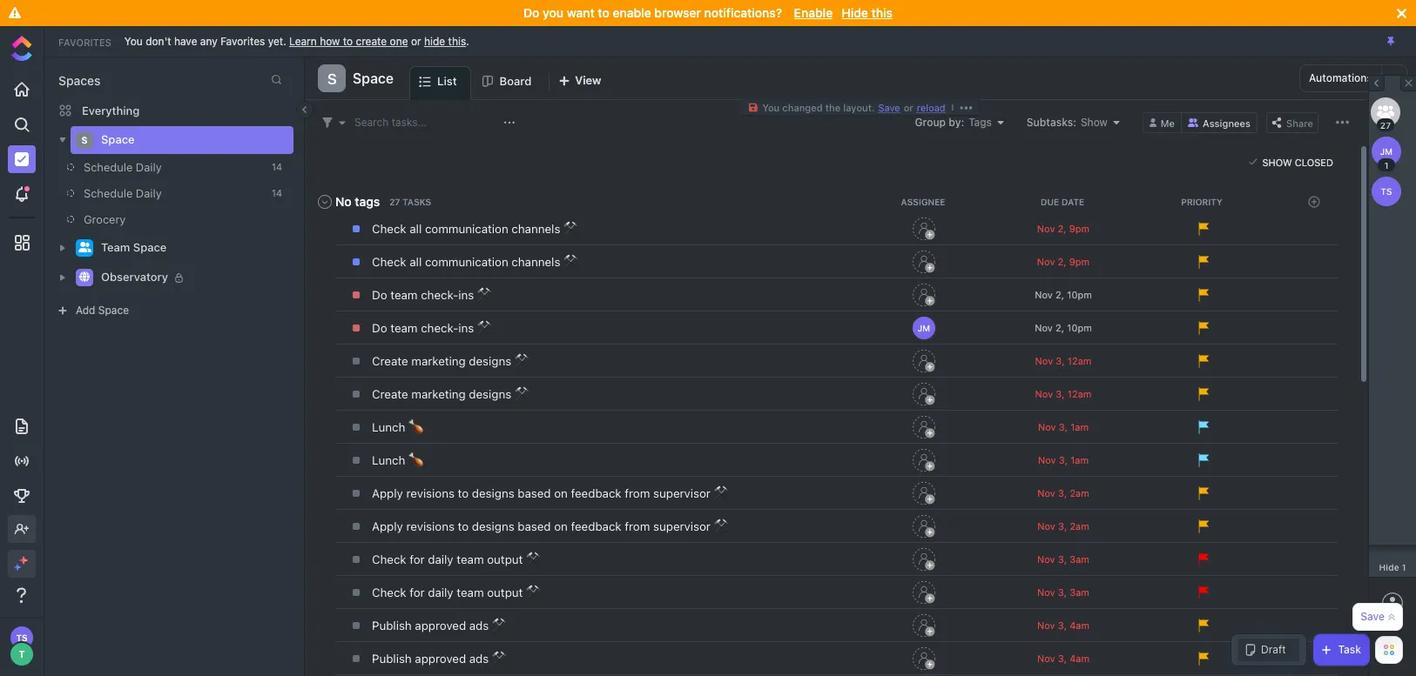 Task type: locate. For each thing, give the bounding box(es) containing it.
1 vertical spatial lunch
[[372, 454, 405, 468]]

schedule daily link up grocery link
[[44, 154, 265, 180]]

schedule daily link up grocery
[[44, 180, 265, 206]]

communication for second check all communication channels ⚒️ link from the bottom
[[425, 222, 508, 236]]

1 horizontal spatial or
[[904, 102, 914, 113]]

2 check from the top
[[372, 255, 407, 269]]

0 vertical spatial save
[[879, 102, 900, 113]]

1 publish approved ads ⚒️ link from the top
[[368, 612, 850, 641]]

0 vertical spatial 10
[[1067, 289, 1078, 300]]

am
[[1078, 355, 1092, 366], [1078, 388, 1092, 399], [1075, 421, 1089, 433], [1075, 454, 1089, 466], [1076, 487, 1090, 499], [1076, 520, 1090, 532], [1076, 554, 1090, 565], [1076, 587, 1090, 598], [1076, 620, 1090, 631], [1076, 653, 1090, 664]]

0 vertical spatial publish approved ads ⚒️ link
[[368, 612, 850, 641]]

1 vertical spatial publish approved ads ⚒️ link
[[368, 645, 850, 674]]

this right enable
[[872, 5, 893, 20]]

2 revisions from the top
[[406, 520, 455, 534]]

0 vertical spatial communication
[[425, 222, 508, 236]]

group by: tags
[[915, 115, 992, 128]]

1 vertical spatial schedule daily
[[84, 186, 162, 200]]

notifications?
[[704, 5, 782, 20]]

1 nov 3 , 12 am from the top
[[1035, 355, 1092, 366]]

1 vertical spatial nov 3 , 2 am
[[1038, 520, 1090, 532]]

closed
[[1295, 156, 1334, 168]]

2 approved from the top
[[415, 652, 466, 666]]

0 vertical spatial daily
[[136, 160, 162, 174]]

show closed
[[1263, 156, 1334, 168]]

show right subtasks:
[[1081, 115, 1108, 128]]

check all communication channels ⚒️ for second check all communication channels ⚒️ link from the bottom
[[372, 222, 578, 236]]

space
[[353, 71, 394, 86], [101, 133, 135, 147], [133, 241, 167, 255], [98, 304, 129, 317]]

ts
[[1381, 186, 1392, 197], [16, 633, 28, 644]]

1 check all communication channels ⚒️ link from the top
[[368, 214, 850, 244]]

0 vertical spatial ins
[[459, 288, 474, 302]]

1 vertical spatial from
[[625, 520, 650, 534]]

2 apply from the top
[[372, 520, 403, 534]]

2 do team check-ins ⚒️ link from the top
[[368, 314, 850, 343]]

1 nov 2 , 10 pm from the top
[[1035, 289, 1092, 300]]

0 vertical spatial feedback
[[571, 487, 622, 501]]

2 marketing from the top
[[411, 388, 466, 402]]

jm 1 ts
[[1381, 146, 1393, 197]]

1 lunch 🍗 link from the top
[[368, 413, 850, 443]]

check for daily team output ⚒️
[[372, 553, 541, 567], [372, 586, 541, 600]]

1 nov 3 , 4 am from the top
[[1037, 620, 1090, 631]]

0 vertical spatial do team check-ins ⚒️ link
[[368, 281, 850, 310]]

0 vertical spatial do team check-ins ⚒️
[[372, 288, 492, 302]]

1 vertical spatial apply revisions to designs based on feedback from supervisor ⚒️ link
[[368, 512, 850, 542]]

0 vertical spatial all
[[410, 222, 422, 236]]

save up task
[[1361, 611, 1385, 624]]

2 publish approved ads ⚒️ from the top
[[372, 652, 507, 666]]

1 check- from the top
[[421, 288, 459, 302]]

1 vertical spatial marketing
[[411, 388, 466, 402]]

4 for 2nd "publish approved ads ⚒️" link
[[1070, 653, 1076, 664]]

2
[[1058, 223, 1064, 234], [1058, 256, 1064, 267], [1056, 289, 1062, 300], [1056, 322, 1062, 333], [1070, 487, 1076, 499], [1070, 520, 1076, 532]]

0 vertical spatial approved
[[415, 619, 466, 633]]

team
[[390, 288, 418, 302], [390, 321, 418, 335], [457, 553, 484, 567], [457, 586, 484, 600]]

1 horizontal spatial show
[[1263, 156, 1292, 168]]

27 for 27 tasks
[[390, 197, 400, 207]]

apply revisions to designs based on feedback from supervisor ⚒️ link
[[368, 479, 850, 509], [368, 512, 850, 542]]

1 vertical spatial output
[[487, 586, 523, 600]]

1 vertical spatial ins
[[459, 321, 474, 335]]

1 schedule from the top
[[84, 160, 133, 174]]

any
[[200, 34, 218, 47]]

from for second apply revisions to designs based on feedback from supervisor ⚒️ link from the top
[[625, 520, 650, 534]]

0 vertical spatial create marketing designs ⚒️
[[372, 355, 530, 368]]

no tags
[[335, 194, 380, 209]]

1 output from the top
[[487, 553, 523, 567]]

1 schedule daily from the top
[[84, 160, 162, 174]]

nov 3 , 4 am for 2nd "publish approved ads ⚒️" link
[[1037, 653, 1090, 664]]

1 approved from the top
[[415, 619, 466, 633]]

favorites up spaces
[[58, 36, 111, 47]]

check all communication channels ⚒️ link
[[368, 214, 850, 244], [368, 247, 850, 277]]

0 vertical spatial do
[[524, 5, 540, 20]]

2 ads from the top
[[469, 652, 489, 666]]

daily up grocery link
[[136, 186, 162, 200]]

1 vertical spatial based
[[518, 520, 551, 534]]

0 vertical spatial revisions
[[406, 487, 455, 501]]

2 output from the top
[[487, 586, 523, 600]]

grocery
[[84, 213, 126, 226]]

2 🍗 from the top
[[409, 454, 423, 468]]

1 all from the top
[[410, 222, 422, 236]]

2 supervisor from the top
[[653, 520, 711, 534]]

1 horizontal spatial favorites
[[221, 34, 265, 47]]

1 vertical spatial save
[[1361, 611, 1385, 624]]

2 do team check-ins ⚒️ from the top
[[372, 321, 492, 335]]

favorites right any
[[221, 34, 265, 47]]

1 marketing from the top
[[411, 355, 466, 368]]

hide
[[842, 5, 868, 20], [1379, 563, 1400, 573]]

1 nov 3 , 3 am from the top
[[1038, 554, 1090, 565]]

1 check for daily team output ⚒️ link from the top
[[368, 545, 850, 575]]

0 vertical spatial or
[[411, 34, 421, 47]]

check all communication channels ⚒️
[[372, 222, 578, 236], [372, 255, 578, 269]]

0 vertical spatial publish approved ads ⚒️
[[372, 619, 507, 633]]

0 horizontal spatial favorites
[[58, 36, 111, 47]]

1 vertical spatial nov 3 , 1 am
[[1038, 454, 1089, 466]]

space inside button
[[353, 71, 394, 86]]

Search tasks... text field
[[355, 110, 499, 135]]

space down 'create'
[[353, 71, 394, 86]]

sparkle svg 1 image
[[19, 557, 28, 565]]

0 vertical spatial 9
[[1070, 223, 1076, 234]]

1 inside jm 1 ts
[[1385, 160, 1389, 171]]

1 nov 3 , 2 am from the top
[[1038, 487, 1090, 499]]

1 horizontal spatial hide
[[1379, 563, 1400, 573]]

nov 3 , 3 am
[[1038, 554, 1090, 565], [1038, 587, 1090, 598]]

apply
[[372, 487, 403, 501], [372, 520, 403, 534]]

1 check all communication channels ⚒️ from the top
[[372, 222, 578, 236]]

or left reload
[[904, 102, 914, 113]]

1 horizontal spatial jm
[[1381, 146, 1393, 157]]

0 vertical spatial check all communication channels ⚒️ link
[[368, 214, 850, 244]]

1 horizontal spatial ts
[[1381, 186, 1392, 197]]

0 vertical spatial check for daily team output ⚒️
[[372, 553, 541, 567]]

0 vertical spatial output
[[487, 553, 523, 567]]

daily down space link
[[136, 160, 162, 174]]

0 horizontal spatial or
[[411, 34, 421, 47]]

2 ins from the top
[[459, 321, 474, 335]]

lunch 🍗 for 2nd lunch 🍗 link from the bottom of the page
[[372, 421, 423, 435]]

don't
[[146, 34, 171, 47]]

view settings element
[[1332, 112, 1354, 133]]

0 vertical spatial lunch
[[372, 421, 405, 435]]

this right the hide
[[448, 34, 466, 47]]

publish approved ads ⚒️ link
[[368, 612, 850, 641], [368, 645, 850, 674]]

0 vertical spatial jm
[[1381, 146, 1393, 157]]

1 vertical spatial you
[[763, 102, 780, 113]]

27 for 27
[[1381, 120, 1391, 131]]

27
[[1381, 120, 1391, 131], [390, 197, 400, 207]]

approved for 2nd "publish approved ads ⚒️" link
[[415, 652, 466, 666]]

1 from from the top
[[625, 487, 650, 501]]

1 vertical spatial jm
[[918, 323, 931, 334]]

1 vertical spatial show
[[1263, 156, 1292, 168]]

do
[[524, 5, 540, 20], [372, 288, 387, 302], [372, 321, 387, 335]]

marketing for 2nd create marketing designs ⚒️ link
[[411, 388, 466, 402]]

2 create from the top
[[372, 388, 408, 402]]

hide this link
[[424, 34, 466, 47]]

create
[[372, 355, 408, 368], [372, 388, 408, 402]]

2 check for daily team output ⚒️ link from the top
[[368, 578, 850, 608]]

supervisor
[[653, 487, 711, 501], [653, 520, 711, 534]]

0 vertical spatial marketing
[[411, 355, 466, 368]]

2 10 from the top
[[1067, 322, 1078, 333]]

you left changed
[[763, 102, 780, 113]]

2 for from the top
[[410, 586, 425, 600]]

ts inside jm 1 ts
[[1381, 186, 1392, 197]]

2 schedule from the top
[[84, 186, 133, 200]]

0 vertical spatial for
[[410, 553, 425, 567]]

2 check for daily team output ⚒️ from the top
[[372, 586, 541, 600]]

daily for second schedule daily link from the top of the page
[[136, 186, 162, 200]]

2 4 from the top
[[1070, 653, 1076, 664]]

1 do team check-ins ⚒️ link from the top
[[368, 281, 850, 310]]

0 vertical spatial nov 2 , 9 pm
[[1037, 223, 1090, 234]]

favorites
[[221, 34, 265, 47], [58, 36, 111, 47]]

1 vertical spatial on
[[554, 520, 568, 534]]

view settings image
[[1336, 116, 1349, 129]]

1 10 from the top
[[1067, 289, 1078, 300]]

how
[[320, 34, 340, 47]]

revisions
[[406, 487, 455, 501], [406, 520, 455, 534]]

10 for first do team check-ins ⚒️ link from the bottom of the page
[[1067, 322, 1078, 333]]

10
[[1067, 289, 1078, 300], [1067, 322, 1078, 333]]

0 vertical spatial lunch 🍗 link
[[368, 413, 850, 443]]

4
[[1070, 620, 1076, 631], [1070, 653, 1076, 664]]

3
[[1056, 355, 1062, 366], [1056, 388, 1062, 399], [1059, 421, 1065, 433], [1059, 454, 1065, 466], [1058, 487, 1064, 499], [1058, 520, 1064, 532], [1058, 554, 1064, 565], [1070, 554, 1076, 565], [1058, 587, 1064, 598], [1070, 587, 1076, 598], [1058, 620, 1064, 631], [1058, 653, 1064, 664]]

want
[[567, 5, 595, 20]]

1 vertical spatial check-
[[421, 321, 459, 335]]

add space
[[76, 304, 129, 317]]

2 lunch 🍗 from the top
[[372, 454, 423, 468]]

you don't have any favorites yet. learn how to create one or hide this .
[[124, 34, 469, 47]]

0 vertical spatial you
[[124, 34, 143, 47]]

1 lunch 🍗 from the top
[[372, 421, 423, 435]]

2 for first do team check-ins ⚒️ link from the bottom of the page
[[1056, 322, 1062, 333]]

1 lunch from the top
[[372, 421, 405, 435]]

nov
[[1037, 223, 1055, 234], [1037, 256, 1055, 267], [1035, 289, 1053, 300], [1035, 322, 1053, 333], [1035, 355, 1053, 366], [1035, 388, 1053, 399], [1038, 421, 1056, 433], [1038, 454, 1056, 466], [1038, 487, 1056, 499], [1038, 520, 1056, 532], [1038, 554, 1055, 565], [1038, 587, 1055, 598], [1037, 620, 1055, 631], [1037, 653, 1055, 664]]

subtasks:
[[1027, 115, 1077, 128]]

0 vertical spatial 14
[[272, 161, 282, 172]]

1 4 from the top
[[1070, 620, 1076, 631]]

view button
[[551, 66, 609, 100]]

0 vertical spatial daily
[[428, 553, 454, 567]]

tags
[[969, 115, 992, 128]]

from for second apply revisions to designs based on feedback from supervisor ⚒️ link from the bottom of the page
[[625, 487, 650, 501]]

1 vertical spatial ads
[[469, 652, 489, 666]]

save
[[879, 102, 900, 113], [1361, 611, 1385, 624]]

1 vertical spatial do
[[372, 288, 387, 302]]

show left the closed
[[1263, 156, 1292, 168]]

0 vertical spatial nov 3 , 4 am
[[1037, 620, 1090, 631]]

do team check-ins ⚒️
[[372, 288, 492, 302], [372, 321, 492, 335]]

1 vertical spatial create marketing designs ⚒️ link
[[368, 380, 850, 409]]

1 vertical spatial lunch 🍗 link
[[368, 446, 850, 476]]

space button
[[346, 59, 394, 98]]

2 check- from the top
[[421, 321, 459, 335]]

1 vertical spatial nov 3 , 4 am
[[1037, 653, 1090, 664]]

14
[[272, 161, 282, 172], [272, 187, 282, 199]]

2 check all communication channels ⚒️ from the top
[[372, 255, 578, 269]]

nov 3 , 2 am
[[1038, 487, 1090, 499], [1038, 520, 1090, 532]]

1 publish approved ads ⚒️ from the top
[[372, 619, 507, 633]]

1 14 from the top
[[272, 161, 282, 172]]

1 vertical spatial do team check-ins ⚒️
[[372, 321, 492, 335]]

jm inside dropdown button
[[918, 323, 931, 334]]

based
[[518, 487, 551, 501], [518, 520, 551, 534]]

you left don't
[[124, 34, 143, 47]]

check-
[[421, 288, 459, 302], [421, 321, 459, 335]]

2 communication from the top
[[425, 255, 508, 269]]

2 14 from the top
[[272, 187, 282, 199]]

schedule daily
[[84, 160, 162, 174], [84, 186, 162, 200]]

1 vertical spatial supervisor
[[653, 520, 711, 534]]

0 horizontal spatial ts
[[16, 633, 28, 644]]

jm for jm 1 ts
[[1381, 146, 1393, 157]]

0 horizontal spatial hide
[[842, 5, 868, 20]]

2 publish approved ads ⚒️ link from the top
[[368, 645, 850, 674]]

this
[[872, 5, 893, 20], [448, 34, 466, 47]]

27 right view settings element
[[1381, 120, 1391, 131]]

nov 3 , 4 am for 1st "publish approved ads ⚒️" link from the top of the page
[[1037, 620, 1090, 631]]

2 check all communication channels ⚒️ link from the top
[[368, 247, 850, 277]]

1 vertical spatial this
[[448, 34, 466, 47]]

approved for 1st "publish approved ads ⚒️" link from the top of the page
[[415, 619, 466, 633]]

1 horizontal spatial you
[[763, 102, 780, 113]]

or
[[411, 34, 421, 47], [904, 102, 914, 113]]

daily
[[136, 160, 162, 174], [136, 186, 162, 200]]

nov 2 , 9 pm
[[1037, 223, 1090, 234], [1037, 256, 1090, 267]]

27 left tasks
[[390, 197, 400, 207]]

1 nov 3 , 1 am from the top
[[1038, 421, 1089, 433]]

2 nov 3 , 4 am from the top
[[1037, 653, 1090, 664]]

automations button
[[1301, 65, 1382, 91]]

0 vertical spatial check-
[[421, 288, 459, 302]]

,
[[1064, 223, 1067, 234], [1064, 256, 1067, 267], [1062, 289, 1065, 300], [1062, 322, 1065, 333], [1062, 355, 1065, 366], [1062, 388, 1065, 399], [1065, 421, 1068, 433], [1065, 454, 1068, 466], [1064, 487, 1067, 499], [1064, 520, 1067, 532], [1064, 554, 1067, 565], [1064, 587, 1067, 598], [1064, 620, 1067, 631], [1064, 653, 1067, 664]]

check all communication channels ⚒️ for 1st check all communication channels ⚒️ link from the bottom of the page
[[372, 255, 578, 269]]

0 vertical spatial schedule
[[84, 160, 133, 174]]

me button
[[1143, 112, 1182, 133]]

channels
[[512, 222, 560, 236], [512, 255, 560, 269]]

lunch 🍗 link
[[368, 413, 850, 443], [368, 446, 850, 476]]

2 all from the top
[[410, 255, 422, 269]]

1 🍗 from the top
[[409, 421, 423, 435]]

do team check-ins ⚒️ link
[[368, 281, 850, 310], [368, 314, 850, 343]]

search tasks...
[[355, 115, 427, 128]]

1 vertical spatial 14
[[272, 187, 282, 199]]

0 vertical spatial ads
[[469, 619, 489, 633]]

1 vertical spatial lunch 🍗
[[372, 454, 423, 468]]

1 vertical spatial do team check-ins ⚒️ link
[[368, 314, 850, 343]]

daily for 1st schedule daily link from the top
[[136, 160, 162, 174]]

0 horizontal spatial jm
[[918, 323, 931, 334]]

1 vertical spatial daily
[[136, 186, 162, 200]]

1 vertical spatial 10
[[1067, 322, 1078, 333]]

1 vertical spatial for
[[410, 586, 425, 600]]

check
[[372, 222, 407, 236], [372, 255, 407, 269], [372, 553, 407, 567], [372, 586, 407, 600]]

save button
[[875, 102, 904, 113]]

1 vertical spatial apply revisions to designs based on feedback from supervisor ⚒️
[[372, 520, 729, 534]]

0 vertical spatial nov 3 , 3 am
[[1038, 554, 1090, 565]]

user group image
[[78, 242, 91, 253]]

to
[[598, 5, 610, 20], [343, 34, 353, 47], [458, 487, 469, 501], [458, 520, 469, 534]]

1 vertical spatial schedule
[[84, 186, 133, 200]]

1 vertical spatial create marketing designs ⚒️
[[372, 388, 530, 402]]

1 vertical spatial 12
[[1068, 388, 1078, 399]]

2 nov 2 , 9 pm from the top
[[1037, 256, 1090, 267]]

0 vertical spatial on
[[554, 487, 568, 501]]

1 daily from the top
[[136, 160, 162, 174]]

0 vertical spatial nov 3 , 1 am
[[1038, 421, 1089, 433]]

pm
[[1076, 223, 1090, 234], [1076, 256, 1090, 267], [1078, 289, 1092, 300], [1078, 322, 1092, 333]]

lunch 🍗
[[372, 421, 423, 435], [372, 454, 423, 468]]

2 schedule daily link from the top
[[44, 180, 265, 206]]

2 for 1st check all communication channels ⚒️ link from the bottom of the page
[[1058, 256, 1064, 267]]

2 from from the top
[[625, 520, 650, 534]]

1 vertical spatial check for daily team output ⚒️ link
[[368, 578, 850, 608]]

2 for second check all communication channels ⚒️ link from the bottom
[[1058, 223, 1064, 234]]

observatory
[[101, 270, 168, 284]]

4 for 1st "publish approved ads ⚒️" link from the top of the page
[[1070, 620, 1076, 631]]

2 nov 2 , 10 pm from the top
[[1035, 322, 1092, 333]]

1 vertical spatial 🍗
[[409, 454, 423, 468]]

or right 'one'
[[411, 34, 421, 47]]

group
[[915, 115, 946, 128]]

1 vertical spatial publish approved ads ⚒️
[[372, 652, 507, 666]]

create marketing designs ⚒️
[[372, 355, 530, 368], [372, 388, 530, 402]]

0 vertical spatial 27
[[1381, 120, 1391, 131]]

one
[[390, 34, 408, 47]]

1 vertical spatial feedback
[[571, 520, 622, 534]]

ins
[[459, 288, 474, 302], [459, 321, 474, 335]]

nov 3 , 1 am
[[1038, 421, 1089, 433], [1038, 454, 1089, 466]]

1 communication from the top
[[425, 222, 508, 236]]

2 nov 3 , 3 am from the top
[[1038, 587, 1090, 598]]

1 create marketing designs ⚒️ from the top
[[372, 355, 530, 368]]

due
[[1041, 197, 1059, 207]]

you for you don't have any favorites yet. learn how to create one or hide this .
[[124, 34, 143, 47]]

save right layout.
[[879, 102, 900, 113]]

team
[[101, 241, 130, 255]]

0 vertical spatial nov 3 , 2 am
[[1038, 487, 1090, 499]]

2 daily from the top
[[428, 586, 454, 600]]

1 vertical spatial revisions
[[406, 520, 455, 534]]

1 vertical spatial nov 3 , 12 am
[[1035, 388, 1092, 399]]

nov 3 , 1 am for 2nd lunch 🍗 link from the bottom of the page
[[1038, 421, 1089, 433]]

you
[[124, 34, 143, 47], [763, 102, 780, 113]]

2 nov 3 , 1 am from the top
[[1038, 454, 1089, 466]]

1 vertical spatial nov 2 , 9 pm
[[1037, 256, 1090, 267]]

1 vertical spatial 9
[[1070, 256, 1076, 267]]

0 horizontal spatial show
[[1081, 115, 1108, 128]]

ads
[[469, 619, 489, 633], [469, 652, 489, 666]]

0 vertical spatial show
[[1081, 115, 1108, 128]]

assignee
[[901, 197, 946, 207]]



Task type: vqa. For each thing, say whether or not it's contained in the screenshot.


Task type: describe. For each thing, give the bounding box(es) containing it.
1 check from the top
[[372, 222, 407, 236]]

1 do team check-ins ⚒️ from the top
[[372, 288, 492, 302]]

1 apply revisions to designs based on feedback from supervisor ⚒️ link from the top
[[368, 479, 850, 509]]

browser
[[655, 5, 701, 20]]

task
[[1338, 644, 1362, 657]]

1 12 from the top
[[1068, 355, 1078, 366]]

view
[[575, 73, 601, 87]]

board
[[500, 74, 532, 88]]

space right add
[[98, 304, 129, 317]]

lunch for 2nd lunch 🍗 link from the bottom of the page
[[372, 421, 405, 435]]

1 ins from the top
[[459, 288, 474, 302]]

marketing for 2nd create marketing designs ⚒️ link from the bottom of the page
[[411, 355, 466, 368]]

10 for first do team check-ins ⚒️ link from the top
[[1067, 289, 1078, 300]]

2 9 from the top
[[1070, 256, 1076, 267]]

me
[[1161, 117, 1175, 128]]

2 for first do team check-ins ⚒️ link from the top
[[1056, 289, 1062, 300]]

0 vertical spatial this
[[872, 5, 893, 20]]

0 horizontal spatial this
[[448, 34, 466, 47]]

1 supervisor from the top
[[653, 487, 711, 501]]

show closed button
[[1245, 153, 1338, 171]]

2 lunch 🍗 link from the top
[[368, 446, 850, 476]]

communication for 1st check all communication channels ⚒️ link from the bottom of the page
[[425, 255, 508, 269]]

share
[[1287, 117, 1314, 128]]

yet.
[[268, 34, 286, 47]]

sparkle svg 2 image
[[14, 564, 20, 571]]

changed
[[783, 102, 823, 113]]

priority
[[1181, 197, 1223, 207]]

add
[[76, 304, 95, 317]]

lunch for second lunch 🍗 link from the top of the page
[[372, 454, 405, 468]]

ts t
[[16, 633, 28, 660]]

.
[[466, 34, 469, 47]]

0 horizontal spatial save
[[879, 102, 900, 113]]

🍗 for second lunch 🍗 link from the top of the page
[[409, 454, 423, 468]]

the
[[826, 102, 841, 113]]

1 apply revisions to designs based on feedback from supervisor ⚒️ from the top
[[372, 487, 729, 501]]

date
[[1062, 197, 1085, 207]]

nov 3 , 12 am for 2nd create marketing designs ⚒️ link
[[1035, 388, 1092, 399]]

27 tasks button
[[387, 197, 437, 207]]

2 apply revisions to designs based on feedback from supervisor ⚒️ from the top
[[372, 520, 729, 534]]

output for 1st check for daily team output ⚒️ link from the top of the page
[[487, 553, 523, 567]]

1 publish from the top
[[372, 619, 412, 633]]

2 publish from the top
[[372, 652, 412, 666]]

2 schedule daily from the top
[[84, 186, 162, 200]]

assignees button
[[1182, 112, 1258, 133]]

tasks
[[403, 197, 431, 207]]

everything link
[[44, 97, 304, 125]]

1 feedback from the top
[[571, 487, 622, 501]]

list link
[[437, 67, 464, 99]]

1 vertical spatial ts
[[16, 633, 28, 644]]

hide
[[424, 34, 445, 47]]

1 for from the top
[[410, 553, 425, 567]]

everything
[[82, 103, 140, 117]]

tags
[[355, 194, 380, 209]]

4 check from the top
[[372, 586, 407, 600]]

due date
[[1041, 197, 1085, 207]]

you
[[543, 5, 564, 20]]

space down grocery link
[[133, 241, 167, 255]]

2 channels from the top
[[512, 255, 560, 269]]

assignees
[[1203, 117, 1251, 128]]

1 apply from the top
[[372, 487, 403, 501]]

all for 1st check all communication channels ⚒️ link from the bottom of the page
[[410, 255, 422, 269]]

do you want to enable browser notifications? enable hide this
[[524, 5, 893, 20]]

create
[[356, 34, 387, 47]]

1 nov 2 , 9 pm from the top
[[1037, 223, 1090, 234]]

1 create marketing designs ⚒️ link from the top
[[368, 347, 850, 376]]

by:
[[949, 115, 964, 128]]

1 revisions from the top
[[406, 487, 455, 501]]

tasks...
[[392, 115, 427, 128]]

2 apply revisions to designs based on feedback from supervisor ⚒️ link from the top
[[368, 512, 850, 542]]

jm for jm
[[918, 323, 931, 334]]

all for second check all communication channels ⚒️ link from the bottom
[[410, 222, 422, 236]]

enable
[[613, 5, 651, 20]]

priority button
[[1134, 197, 1274, 207]]

list
[[437, 74, 457, 88]]

27 tasks
[[390, 197, 431, 207]]

1 check for daily team output ⚒️ from the top
[[372, 553, 541, 567]]

learn how to create one link
[[289, 34, 408, 47]]

1 channels from the top
[[512, 222, 560, 236]]

due date button
[[995, 197, 1134, 207]]

learn
[[289, 34, 317, 47]]

team space link
[[101, 234, 282, 262]]

2 vertical spatial do
[[372, 321, 387, 335]]

output for first check for daily team output ⚒️ link from the bottom of the page
[[487, 586, 523, 600]]

grocery link
[[44, 206, 265, 233]]

2 on from the top
[[554, 520, 568, 534]]

2 nov 3 , 2 am from the top
[[1038, 520, 1090, 532]]

1 9 from the top
[[1070, 223, 1076, 234]]

observatory link
[[101, 264, 282, 292]]

1 horizontal spatial save
[[1361, 611, 1385, 624]]

globe image
[[79, 272, 90, 283]]

1 daily from the top
[[428, 553, 454, 567]]

3 check from the top
[[372, 553, 407, 567]]

1 schedule daily link from the top
[[44, 154, 265, 180]]

🍗 for 2nd lunch 🍗 link from the bottom of the page
[[409, 421, 423, 435]]

reload
[[917, 102, 946, 113]]

enable
[[794, 5, 833, 20]]

2 based from the top
[[518, 520, 551, 534]]

nov 3 , 1 am for second lunch 🍗 link from the top of the page
[[1038, 454, 1089, 466]]

lunch 🍗 for second lunch 🍗 link from the top of the page
[[372, 454, 423, 468]]

assignee button
[[855, 197, 995, 207]]

search
[[355, 115, 389, 128]]

1 based from the top
[[518, 487, 551, 501]]

space down "everything"
[[101, 133, 135, 147]]

spaces link
[[44, 73, 101, 88]]

1 on from the top
[[554, 487, 568, 501]]

share button
[[1267, 112, 1319, 133]]

1 vertical spatial or
[[904, 102, 914, 113]]

have
[[174, 34, 197, 47]]

t
[[19, 649, 25, 660]]

you changed the layout. save or reload
[[763, 102, 946, 113]]

you for you changed the layout. save or reload
[[763, 102, 780, 113]]

spaces
[[58, 73, 101, 88]]

1 create from the top
[[372, 355, 408, 368]]

1 ads from the top
[[469, 619, 489, 633]]

2 create marketing designs ⚒️ from the top
[[372, 388, 530, 402]]

subtasks: show
[[1027, 115, 1108, 128]]

layout.
[[843, 102, 875, 113]]

show inside button
[[1263, 156, 1292, 168]]

2 12 from the top
[[1068, 388, 1078, 399]]

no
[[335, 194, 352, 209]]

space link
[[101, 126, 282, 154]]

jm button
[[911, 315, 937, 341]]

nov 3 , 12 am for 2nd create marketing designs ⚒️ link from the bottom of the page
[[1035, 355, 1092, 366]]

2 create marketing designs ⚒️ link from the top
[[368, 380, 850, 409]]

1 vertical spatial hide
[[1379, 563, 1400, 573]]

2 feedback from the top
[[571, 520, 622, 534]]

board link
[[500, 66, 539, 99]]

team space
[[101, 241, 167, 255]]

hide 1
[[1379, 563, 1406, 573]]

automations
[[1309, 71, 1373, 84]]



